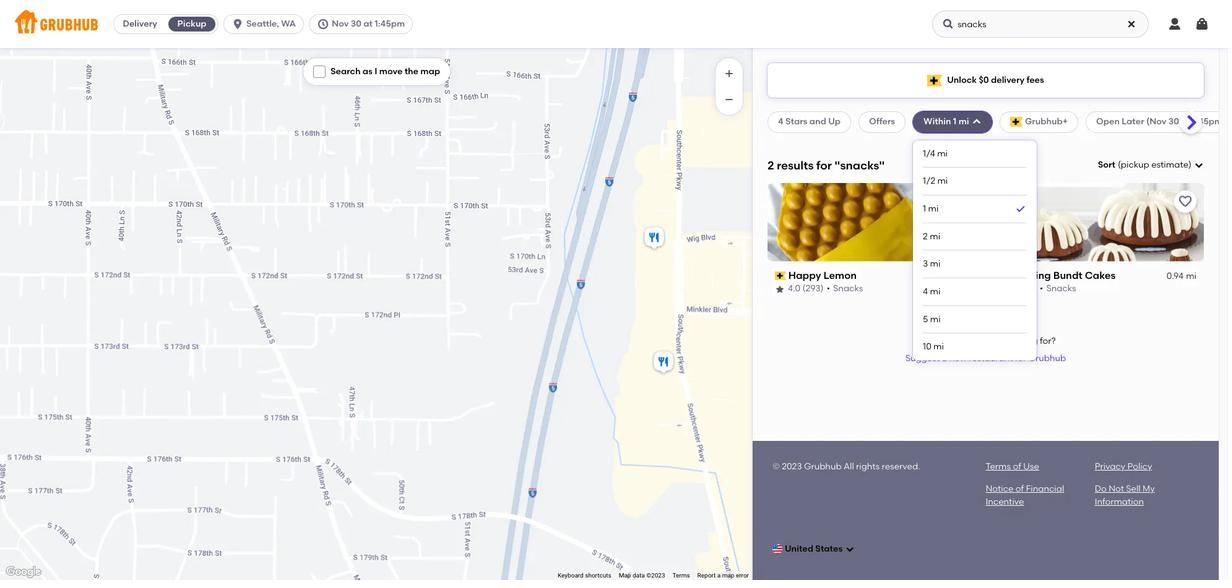 Task type: locate. For each thing, give the bounding box(es) containing it.
save this restaurant button right 1 mi
[[952, 191, 974, 213]]

a left 'new'
[[942, 354, 948, 364]]

0 horizontal spatial snacks
[[834, 284, 864, 294]]

4 left stars
[[778, 117, 784, 127]]

grubhub plus flag logo image left unlock
[[928, 75, 943, 86]]

0 horizontal spatial at
[[364, 19, 373, 29]]

united states button
[[773, 539, 855, 561]]

sort ( pickup estimate )
[[1099, 160, 1192, 170]]

0 vertical spatial grubhub
[[1029, 354, 1067, 364]]

what
[[957, 336, 978, 347]]

mi for 3 mi
[[931, 259, 941, 270]]

and
[[810, 117, 827, 127]]

© 2023 grubhub all rights reserved.
[[773, 462, 921, 473]]

offers
[[870, 117, 896, 127]]

0.92
[[944, 271, 961, 282]]

save this restaurant button for happy lemon
[[952, 191, 974, 213]]

1 subscription pass image from the left
[[775, 272, 786, 281]]

policy
[[1128, 462, 1153, 473]]

snacks down lemon
[[834, 284, 864, 294]]

Search for food, convenience, alcohol... search field
[[933, 11, 1149, 38]]

4 for 4 mi
[[923, 287, 928, 297]]

(nov
[[1147, 117, 1167, 127]]

of up incentive
[[1016, 485, 1024, 495]]

keyboard
[[558, 573, 584, 580]]

1:45pm)
[[1193, 117, 1227, 127]]

1 • from the left
[[827, 284, 830, 294]]

1 horizontal spatial 1
[[954, 117, 957, 127]]

1 vertical spatial 4
[[923, 287, 928, 297]]

keyboard shortcuts button
[[558, 572, 612, 581]]

0 vertical spatial of
[[1013, 462, 1022, 473]]

0 vertical spatial 4
[[778, 117, 784, 127]]

grubhub down for?
[[1029, 354, 1067, 364]]

0 horizontal spatial 2
[[768, 158, 774, 173]]

1 vertical spatial 1
[[923, 204, 927, 214]]

mi right 1/2
[[938, 176, 948, 187]]

1 horizontal spatial 30
[[1169, 117, 1180, 127]]

1 horizontal spatial at
[[1182, 117, 1191, 127]]

mi right 1/4
[[938, 148, 948, 159]]

shortcuts
[[585, 573, 612, 580]]

nov 30 at 1:45pm button
[[309, 14, 418, 34]]

subscription pass image up star icon
[[775, 272, 786, 281]]

2 left results
[[768, 158, 774, 173]]

1 horizontal spatial 2
[[923, 231, 928, 242]]

all
[[844, 462, 854, 473]]

0 vertical spatial at
[[364, 19, 373, 29]]

a right report
[[718, 573, 721, 580]]

list box containing 1/4 mi
[[923, 140, 1027, 361]]

1 save this restaurant button from the left
[[952, 191, 974, 213]]

move
[[379, 66, 403, 77]]

mi right 0.94
[[1187, 271, 1197, 282]]

svg image inside seattle, wa "button"
[[232, 18, 244, 30]]

2 up 3
[[923, 231, 928, 242]]

(
[[1118, 160, 1121, 170]]

svg image inside nov 30 at 1:45pm button
[[317, 18, 329, 30]]

0 horizontal spatial •
[[827, 284, 830, 294]]

map left the error
[[723, 573, 735, 580]]

0 vertical spatial map
[[421, 66, 440, 77]]

None field
[[1099, 159, 1205, 172]]

1 down 1/2
[[923, 204, 927, 214]]

0 vertical spatial 1
[[954, 117, 957, 127]]

map region
[[0, 0, 870, 581]]

0 vertical spatial 2
[[768, 158, 774, 173]]

1 mi
[[923, 204, 939, 214]]

2 • from the left
[[1040, 284, 1044, 294]]

1 vertical spatial at
[[1182, 117, 1191, 127]]

•
[[827, 284, 830, 294], [1040, 284, 1044, 294]]

language select image
[[773, 545, 783, 555]]

terms for terms of use
[[986, 462, 1011, 473]]

0 vertical spatial a
[[942, 354, 948, 364]]

sort
[[1099, 160, 1116, 170]]

grubhub plus flag logo image for grubhub+
[[1010, 117, 1023, 127]]

0 horizontal spatial subscription pass image
[[775, 272, 786, 281]]

of inside notice of financial incentive
[[1016, 485, 1024, 495]]

10
[[923, 342, 932, 352]]

30
[[351, 19, 362, 29], [1169, 117, 1180, 127]]

united states
[[785, 544, 843, 555]]

2 for 2 mi
[[923, 231, 928, 242]]

mi up the 3 mi
[[930, 231, 941, 242]]

2
[[768, 158, 774, 173], [923, 231, 928, 242]]

5
[[923, 314, 929, 325]]

0 horizontal spatial a
[[718, 573, 721, 580]]

mi right 0.92 on the right
[[963, 271, 974, 282]]

subscription pass image for happy lemon
[[775, 272, 786, 281]]

1 horizontal spatial •
[[1040, 284, 1044, 294]]

4 mi
[[923, 287, 941, 297]]

don't see what you're looking for?
[[916, 336, 1056, 347]]

1 vertical spatial 2
[[923, 231, 928, 242]]

use
[[1024, 462, 1040, 473]]

mi up "5 mi"
[[931, 287, 941, 297]]

results
[[777, 158, 814, 173]]

1 vertical spatial 30
[[1169, 117, 1180, 127]]

2 snacks from the left
[[1047, 284, 1077, 294]]

1 horizontal spatial map
[[723, 573, 735, 580]]

1
[[954, 117, 957, 127], [923, 204, 927, 214]]

1 vertical spatial grubhub
[[804, 462, 842, 473]]

5 mi
[[923, 314, 941, 325]]

30 inside button
[[351, 19, 362, 29]]

1 horizontal spatial 4
[[923, 287, 928, 297]]

svg image
[[1195, 17, 1210, 32], [943, 18, 955, 30], [972, 117, 982, 127], [1195, 161, 1205, 170], [846, 545, 855, 555]]

grubhub plus flag logo image
[[928, 75, 943, 86], [1010, 117, 1023, 127]]

0 horizontal spatial map
[[421, 66, 440, 77]]

"snacks"
[[835, 158, 885, 173]]

notice
[[986, 485, 1014, 495]]

terms left report
[[673, 573, 690, 580]]

• down happy lemon
[[827, 284, 830, 294]]

you're
[[980, 336, 1006, 347]]

google image
[[3, 565, 44, 581]]

30 right (nov
[[1169, 117, 1180, 127]]

mi up 2 mi
[[929, 204, 939, 214]]

delivery button
[[114, 14, 166, 34]]

check icon image
[[1015, 203, 1027, 215]]

1 vertical spatial grubhub plus flag logo image
[[1010, 117, 1023, 127]]

at left 1:45pm
[[364, 19, 373, 29]]

at
[[364, 19, 373, 29], [1182, 117, 1191, 127]]

1 horizontal spatial grubhub
[[1029, 354, 1067, 364]]

1 vertical spatial for
[[1015, 354, 1027, 364]]

1 horizontal spatial a
[[942, 354, 948, 364]]

grubhub plus flag logo image for unlock $0 delivery fees
[[928, 75, 943, 86]]

svg image
[[1168, 17, 1183, 32], [232, 18, 244, 30], [317, 18, 329, 30], [1127, 19, 1137, 29], [316, 68, 323, 76]]

seattle,
[[247, 19, 279, 29]]

0 horizontal spatial grubhub
[[804, 462, 842, 473]]

mi right the 'within'
[[959, 117, 970, 127]]

0.94 mi
[[1167, 271, 1197, 282]]

happy lemon image
[[642, 225, 667, 253]]

for right results
[[817, 158, 832, 173]]

of left use
[[1013, 462, 1022, 473]]

1 horizontal spatial grubhub plus flag logo image
[[1010, 117, 1023, 127]]

map
[[421, 66, 440, 77], [723, 573, 735, 580]]

my
[[1143, 485, 1155, 495]]

save this restaurant button
[[952, 191, 974, 213], [1175, 191, 1197, 213]]

30 right nov
[[351, 19, 362, 29]]

grubhub inside button
[[1029, 354, 1067, 364]]

1 vertical spatial a
[[718, 573, 721, 580]]

2 for 2 results for "snacks"
[[768, 158, 774, 173]]

save this restaurant button down )
[[1175, 191, 1197, 213]]

1 horizontal spatial snacks
[[1047, 284, 1077, 294]]

1 vertical spatial terms
[[673, 573, 690, 580]]

4
[[778, 117, 784, 127], [923, 287, 928, 297]]

report a map error
[[698, 573, 749, 580]]

1 inside option
[[923, 204, 927, 214]]

0 vertical spatial for
[[817, 158, 832, 173]]

notice of financial incentive link
[[986, 485, 1065, 508]]

pickup
[[177, 19, 207, 29]]

don't
[[916, 336, 939, 347]]

0 vertical spatial terms
[[986, 462, 1011, 473]]

of
[[1013, 462, 1022, 473], [1016, 485, 1024, 495]]

1/4
[[923, 148, 936, 159]]

a for report
[[718, 573, 721, 580]]

4 down 3
[[923, 287, 928, 297]]

terms up 'notice'
[[986, 462, 1011, 473]]

restaurant
[[969, 354, 1013, 364]]

(5) • snacks
[[1026, 284, 1077, 294]]

mi right 10
[[934, 342, 944, 352]]

star icon image
[[775, 285, 785, 294]]

of for terms
[[1013, 462, 1022, 473]]

0 horizontal spatial save this restaurant button
[[952, 191, 974, 213]]

delivery
[[123, 19, 157, 29]]

2 subscription pass image from the left
[[999, 272, 1010, 281]]

snacks
[[834, 284, 864, 294], [1047, 284, 1077, 294]]

4.0 (293)
[[788, 284, 824, 294]]

1 right the 'within'
[[954, 117, 957, 127]]

a inside button
[[942, 354, 948, 364]]

0 vertical spatial grubhub plus flag logo image
[[928, 75, 943, 86]]

1:45pm
[[375, 19, 405, 29]]

1 horizontal spatial subscription pass image
[[999, 272, 1010, 281]]

data
[[633, 573, 645, 580]]

1 vertical spatial map
[[723, 573, 735, 580]]

for?
[[1040, 336, 1056, 347]]

0 horizontal spatial 30
[[351, 19, 362, 29]]

0 horizontal spatial 4
[[778, 117, 784, 127]]

map right the
[[421, 66, 440, 77]]

mi inside option
[[929, 204, 939, 214]]

report
[[698, 573, 716, 580]]

mi right the 5
[[931, 314, 941, 325]]

mi right 3
[[931, 259, 941, 270]]

subscription pass image
[[775, 272, 786, 281], [999, 272, 1010, 281]]

subscription pass image left nothing
[[999, 272, 1010, 281]]

list box
[[923, 140, 1027, 361]]

united
[[785, 544, 814, 555]]

0 horizontal spatial terms
[[673, 573, 690, 580]]

0 horizontal spatial grubhub plus flag logo image
[[928, 75, 943, 86]]

0 horizontal spatial for
[[817, 158, 832, 173]]

2 save this restaurant button from the left
[[1175, 191, 1197, 213]]

1 horizontal spatial save this restaurant button
[[1175, 191, 1197, 213]]

0.94
[[1167, 271, 1184, 282]]

within
[[924, 117, 952, 127]]

for down looking
[[1015, 354, 1027, 364]]

see
[[941, 336, 955, 347]]

0 horizontal spatial 1
[[923, 204, 927, 214]]

mi for 0.94 mi
[[1187, 271, 1197, 282]]

snacks down nothing bundt cakes
[[1047, 284, 1077, 294]]

1 horizontal spatial for
[[1015, 354, 1027, 364]]

at left 1:45pm)
[[1182, 117, 1191, 127]]

mi for 1/4 mi
[[938, 148, 948, 159]]

4 for 4 stars and up
[[778, 117, 784, 127]]

financial
[[1027, 485, 1065, 495]]

grubhub
[[1029, 354, 1067, 364], [804, 462, 842, 473]]

1 horizontal spatial terms
[[986, 462, 1011, 473]]

subscription pass image for nothing bundt cakes
[[999, 272, 1010, 281]]

1 vertical spatial of
[[1016, 485, 1024, 495]]

4 stars and up
[[778, 117, 841, 127]]

svg image for search as i move the map
[[316, 68, 323, 76]]

a
[[942, 354, 948, 364], [718, 573, 721, 580]]

none field containing sort
[[1099, 159, 1205, 172]]

• right (5) at the right
[[1040, 284, 1044, 294]]

grubhub left the all
[[804, 462, 842, 473]]

0 vertical spatial 30
[[351, 19, 362, 29]]

grubhub plus flag logo image left grubhub+
[[1010, 117, 1023, 127]]

sell
[[1127, 485, 1141, 495]]



Task type: vqa. For each thing, say whether or not it's contained in the screenshot.
left the Most
no



Task type: describe. For each thing, give the bounding box(es) containing it.
happy
[[789, 270, 822, 282]]

notice of financial incentive
[[986, 485, 1065, 508]]

save this restaurant image
[[1179, 194, 1193, 209]]

search
[[331, 66, 361, 77]]

rights
[[857, 462, 880, 473]]

nov 30 at 1:45pm
[[332, 19, 405, 29]]

1/4 mi
[[923, 148, 948, 159]]

save this restaurant button for nothing bundt cakes
[[1175, 191, 1197, 213]]

1 mi option
[[923, 196, 1027, 223]]

4.0
[[788, 284, 801, 294]]

nothing
[[1012, 270, 1051, 282]]

later
[[1122, 117, 1145, 127]]

as
[[363, 66, 373, 77]]

1/2 mi
[[923, 176, 948, 187]]

within 1 mi
[[924, 117, 970, 127]]

search as i move the map
[[331, 66, 440, 77]]

open later (nov 30 at 1:45pm)
[[1097, 117, 1227, 127]]

terms link
[[673, 573, 690, 580]]

nothing bundt cakes image
[[652, 350, 676, 377]]

for inside button
[[1015, 354, 1027, 364]]

of for notice
[[1016, 485, 1024, 495]]

i
[[375, 66, 377, 77]]

2 mi
[[923, 231, 941, 242]]

©2023
[[647, 573, 665, 580]]

privacy policy link
[[1095, 462, 1153, 473]]

svg image for nov 30 at 1:45pm
[[317, 18, 329, 30]]

keyboard shortcuts
[[558, 573, 612, 580]]

not
[[1109, 485, 1125, 495]]

(293)
[[803, 284, 824, 294]]

error
[[736, 573, 749, 580]]

estimate
[[1152, 160, 1189, 170]]

privacy
[[1095, 462, 1126, 473]]

map data ©2023
[[619, 573, 665, 580]]

terms for terms link
[[673, 573, 690, 580]]

terms of use
[[986, 462, 1040, 473]]

nothing bundt cakes
[[1012, 270, 1116, 282]]

mi for 2 mi
[[930, 231, 941, 242]]

the
[[405, 66, 419, 77]]

nov
[[332, 19, 349, 29]]

• snacks
[[827, 284, 864, 294]]

seattle, wa button
[[224, 14, 309, 34]]

a for suggest
[[942, 354, 948, 364]]

$0
[[979, 75, 989, 85]]

privacy policy
[[1095, 462, 1153, 473]]

report a map error link
[[698, 573, 749, 580]]

map
[[619, 573, 631, 580]]

pickup
[[1121, 160, 1150, 170]]

delivery
[[991, 75, 1025, 85]]

unlock $0 delivery fees
[[948, 75, 1045, 85]]

mi for 10 mi
[[934, 342, 944, 352]]

plus icon image
[[723, 68, 736, 80]]

do
[[1095, 485, 1107, 495]]

mi for 1/2 mi
[[938, 176, 948, 187]]

information
[[1095, 497, 1144, 508]]

open
[[1097, 117, 1120, 127]]

1 snacks from the left
[[834, 284, 864, 294]]

mi for 1 mi
[[929, 204, 939, 214]]

mi for 0.92 mi
[[963, 271, 974, 282]]

wa
[[281, 19, 296, 29]]

2 results for "snacks"
[[768, 158, 885, 173]]

suggest a new restaurant for grubhub button
[[900, 348, 1072, 371]]

main navigation navigation
[[0, 0, 1229, 48]]

1/2
[[923, 176, 936, 187]]

(5)
[[1026, 284, 1037, 294]]

do not sell my information link
[[1095, 485, 1155, 508]]

svg image for seattle, wa
[[232, 18, 244, 30]]

10 mi
[[923, 342, 944, 352]]

3
[[923, 259, 928, 270]]

cakes
[[1085, 270, 1116, 282]]

reserved.
[[882, 462, 921, 473]]

©
[[773, 462, 780, 473]]

grubhub+
[[1025, 117, 1068, 127]]

stars
[[786, 117, 808, 127]]

happy lemon logo image
[[768, 183, 981, 262]]

)
[[1189, 160, 1192, 170]]

mi for 4 mi
[[931, 287, 941, 297]]

0.92 mi
[[944, 271, 974, 282]]

minus icon image
[[723, 94, 736, 106]]

new
[[950, 354, 967, 364]]

bundt
[[1054, 270, 1083, 282]]

nothing bundt cakes logo image
[[991, 183, 1205, 262]]

mi for 5 mi
[[931, 314, 941, 325]]

at inside button
[[364, 19, 373, 29]]

2023
[[782, 462, 802, 473]]

states
[[816, 544, 843, 555]]

looking
[[1008, 336, 1038, 347]]

seattle, wa
[[247, 19, 296, 29]]

suggest a new restaurant for grubhub
[[906, 354, 1067, 364]]

save this restaurant image
[[955, 194, 970, 209]]



